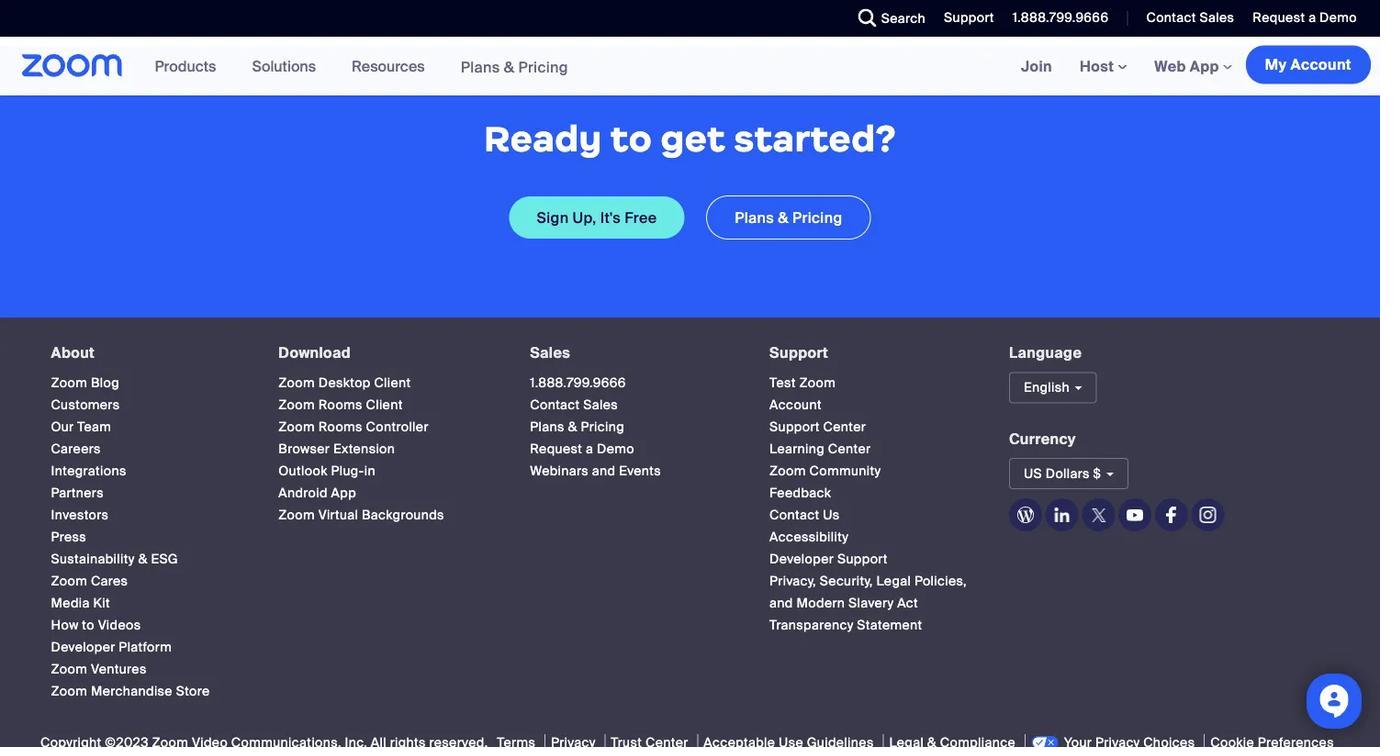 Task type: vqa. For each thing, say whether or not it's contained in the screenshot.
second AI from the left
no



Task type: locate. For each thing, give the bounding box(es) containing it.
products button
[[155, 37, 224, 95]]

1 horizontal spatial demo
[[1320, 9, 1357, 26]]

request up "webinars"
[[530, 441, 582, 458]]

zoom
[[51, 375, 87, 392], [279, 375, 315, 392], [799, 375, 836, 392], [279, 397, 315, 414], [279, 419, 315, 436], [770, 463, 806, 480], [279, 507, 315, 524], [51, 573, 87, 590], [51, 661, 87, 678], [51, 683, 87, 700]]

test
[[770, 375, 796, 392]]

learning
[[770, 441, 825, 458]]

1 vertical spatial pricing
[[792, 208, 842, 227]]

us
[[1024, 465, 1042, 482]]

contact down feedback
[[770, 507, 819, 524]]

1.888.799.9666
[[1013, 9, 1109, 26], [530, 375, 626, 392]]

request a demo
[[1253, 9, 1357, 26]]

1 vertical spatial rooms
[[318, 419, 363, 436]]

center
[[823, 419, 866, 436], [828, 441, 871, 458]]

center up community
[[828, 441, 871, 458]]

products
[[155, 56, 216, 76]]

0 vertical spatial demo
[[1320, 9, 1357, 26]]

1 horizontal spatial developer
[[770, 551, 834, 568]]

plans
[[461, 57, 500, 76], [735, 208, 774, 227], [530, 419, 565, 436]]

0 vertical spatial plans & pricing
[[461, 57, 568, 76]]

download link
[[279, 343, 351, 363]]

1 horizontal spatial and
[[770, 595, 793, 612]]

0 horizontal spatial a
[[586, 441, 593, 458]]

contact inside test zoom account support center learning center zoom community feedback contact us accessibility developer support privacy, security, legal policies, and modern slavery act transparency statement
[[770, 507, 819, 524]]

0 vertical spatial account
[[1291, 55, 1352, 74]]

test zoom link
[[770, 375, 836, 392]]

& left esg
[[138, 551, 148, 568]]

0 horizontal spatial account
[[770, 397, 822, 414]]

join link
[[1007, 37, 1066, 95]]

rooms
[[318, 397, 363, 414], [318, 419, 363, 436]]

1 horizontal spatial sales
[[583, 397, 618, 414]]

transparency
[[770, 617, 854, 634]]

extension
[[333, 441, 395, 458]]

demo up the my account
[[1320, 9, 1357, 26]]

careers
[[51, 441, 101, 458]]

plans & pricing up ready
[[461, 57, 568, 76]]

support
[[944, 9, 994, 26], [770, 343, 828, 363], [770, 419, 820, 436], [837, 551, 888, 568]]

contact sales link up web app dropdown button
[[1146, 9, 1234, 26]]

0 vertical spatial pricing
[[518, 57, 568, 76]]

zoom rooms client link
[[279, 397, 403, 414]]

customers
[[51, 397, 120, 414]]

2 vertical spatial sales
[[583, 397, 618, 414]]

plans & pricing down started?
[[735, 208, 842, 227]]

0 horizontal spatial pricing
[[518, 57, 568, 76]]

host
[[1080, 56, 1118, 76]]

0 horizontal spatial 1.888.799.9666
[[530, 375, 626, 392]]

plans & pricing inside ready to get started? main content
[[735, 208, 842, 227]]

2 vertical spatial plans
[[530, 419, 565, 436]]

us dollars $
[[1024, 465, 1101, 482]]

contact inside 1.888.799.9666 contact sales plans & pricing request a demo webinars and events
[[530, 397, 580, 414]]

0 horizontal spatial to
[[82, 617, 95, 634]]

controller
[[366, 419, 429, 436]]

app down plug-
[[331, 485, 356, 502]]

pricing inside ready to get started? main content
[[792, 208, 842, 227]]

zoom blog customers our team careers integrations partners investors press sustainability & esg zoom cares media kit how to videos developer platform zoom ventures zoom merchandise store
[[51, 375, 210, 700]]

sales up web app dropdown button
[[1200, 9, 1234, 26]]

account inside test zoom account support center learning center zoom community feedback contact us accessibility developer support privacy, security, legal policies, and modern slavery act transparency statement
[[770, 397, 822, 414]]

&
[[504, 57, 514, 76], [778, 208, 789, 227], [568, 419, 577, 436], [138, 551, 148, 568]]

account right 'my'
[[1291, 55, 1352, 74]]

account inside my account link
[[1291, 55, 1352, 74]]

account down test zoom link
[[770, 397, 822, 414]]

sales up 1.888.799.9666 link
[[530, 343, 570, 363]]

1 horizontal spatial contact
[[770, 507, 819, 524]]

team
[[77, 419, 111, 436]]

0 horizontal spatial plans
[[461, 57, 500, 76]]

customers link
[[51, 397, 120, 414]]

app inside zoom desktop client zoom rooms client zoom rooms controller browser extension outlook plug-in android app zoom virtual backgrounds
[[331, 485, 356, 502]]

zoom cares link
[[51, 573, 128, 590]]

1 horizontal spatial to
[[610, 116, 652, 161]]

my
[[1265, 55, 1287, 74]]

to left get
[[610, 116, 652, 161]]

1 horizontal spatial request
[[1253, 9, 1305, 26]]

rooms down zoom rooms client link at the left of page
[[318, 419, 363, 436]]

web app
[[1155, 56, 1219, 76]]

pricing down started?
[[792, 208, 842, 227]]

about
[[51, 343, 95, 363]]

request up 'my'
[[1253, 9, 1305, 26]]

contact up web
[[1146, 9, 1196, 26]]

1 vertical spatial a
[[586, 441, 593, 458]]

contact sales link up web app
[[1133, 0, 1239, 37]]

& down started?
[[778, 208, 789, 227]]

0 vertical spatial plans
[[461, 57, 500, 76]]

plans & pricing link
[[461, 57, 568, 76], [461, 57, 568, 76], [706, 195, 871, 239], [530, 419, 624, 436]]

modern
[[797, 595, 845, 612]]

0 horizontal spatial and
[[592, 463, 616, 480]]

a up the my account
[[1309, 9, 1316, 26]]

0 vertical spatial developer
[[770, 551, 834, 568]]

currency
[[1009, 429, 1076, 448]]

our
[[51, 419, 74, 436]]

1 vertical spatial developer
[[51, 639, 115, 656]]

1 vertical spatial 1.888.799.9666
[[530, 375, 626, 392]]

developer down accessibility
[[770, 551, 834, 568]]

2 horizontal spatial plans
[[735, 208, 774, 227]]

a
[[1309, 9, 1316, 26], [586, 441, 593, 458]]

it's
[[600, 208, 621, 227]]

how
[[51, 617, 79, 634]]

banner
[[0, 37, 1380, 97]]

demo inside 1.888.799.9666 contact sales plans & pricing request a demo webinars and events
[[597, 441, 634, 458]]

0 horizontal spatial plans & pricing
[[461, 57, 568, 76]]

1 vertical spatial sales
[[530, 343, 570, 363]]

pricing
[[518, 57, 568, 76], [792, 208, 842, 227], [581, 419, 624, 436]]

us dollars $ button
[[1009, 458, 1128, 489]]

merchandise
[[91, 683, 173, 700]]

2 vertical spatial pricing
[[581, 419, 624, 436]]

1 horizontal spatial 1.888.799.9666
[[1013, 9, 1109, 26]]

0 vertical spatial sales
[[1200, 9, 1234, 26]]

0 vertical spatial a
[[1309, 9, 1316, 26]]

a up webinars and events link
[[586, 441, 593, 458]]

press
[[51, 529, 86, 546]]

1 vertical spatial to
[[82, 617, 95, 634]]

integrations link
[[51, 463, 126, 480]]

1 vertical spatial plans & pricing
[[735, 208, 842, 227]]

app right web
[[1190, 56, 1219, 76]]

1 horizontal spatial app
[[1190, 56, 1219, 76]]

& inside product information navigation
[[504, 57, 514, 76]]

& up ready
[[504, 57, 514, 76]]

0 vertical spatial to
[[610, 116, 652, 161]]

and down privacy,
[[770, 595, 793, 612]]

1.888.799.9666 up join
[[1013, 9, 1109, 26]]

developer inside zoom blog customers our team careers integrations partners investors press sustainability & esg zoom cares media kit how to videos developer platform zoom ventures zoom merchandise store
[[51, 639, 115, 656]]

plans inside 1.888.799.9666 contact sales plans & pricing request a demo webinars and events
[[530, 419, 565, 436]]

& down 1.888.799.9666 link
[[568, 419, 577, 436]]

developer down the how to videos 'link'
[[51, 639, 115, 656]]

1.888.799.9666 inside 1.888.799.9666 contact sales plans & pricing request a demo webinars and events
[[530, 375, 626, 392]]

how to videos link
[[51, 617, 141, 634]]

0 vertical spatial app
[[1190, 56, 1219, 76]]

support center link
[[770, 419, 866, 436]]

pricing up ready
[[518, 57, 568, 76]]

2 horizontal spatial pricing
[[792, 208, 842, 227]]

careers link
[[51, 441, 101, 458]]

ventures
[[91, 661, 147, 678]]

zoom desktop client link
[[279, 375, 411, 392]]

1 horizontal spatial pricing
[[581, 419, 624, 436]]

search
[[881, 10, 926, 27]]

account
[[1291, 55, 1352, 74], [770, 397, 822, 414]]

support up test zoom link
[[770, 343, 828, 363]]

and
[[592, 463, 616, 480], [770, 595, 793, 612]]

client
[[374, 375, 411, 392], [366, 397, 403, 414]]

app inside meetings navigation
[[1190, 56, 1219, 76]]

0 horizontal spatial demo
[[597, 441, 634, 458]]

support up security,
[[837, 551, 888, 568]]

1 horizontal spatial plans
[[530, 419, 565, 436]]

backgrounds
[[362, 507, 444, 524]]

1 horizontal spatial plans & pricing
[[735, 208, 842, 227]]

0 horizontal spatial request
[[530, 441, 582, 458]]

1 vertical spatial and
[[770, 595, 793, 612]]

security,
[[820, 573, 873, 590]]

contact sales link
[[1133, 0, 1239, 37], [1146, 9, 1234, 26], [530, 397, 618, 414]]

0 vertical spatial and
[[592, 463, 616, 480]]

investors link
[[51, 507, 109, 524]]

sign up, it's free link
[[509, 196, 684, 239]]

0 horizontal spatial app
[[331, 485, 356, 502]]

contact us link
[[770, 507, 840, 524]]

rooms down desktop
[[318, 397, 363, 414]]

2 vertical spatial contact
[[770, 507, 819, 524]]

contact down 1.888.799.9666 link
[[530, 397, 580, 414]]

to down media kit link
[[82, 617, 95, 634]]

sales down 1.888.799.9666 link
[[583, 397, 618, 414]]

1 vertical spatial contact
[[530, 397, 580, 414]]

store
[[176, 683, 210, 700]]

1 vertical spatial app
[[331, 485, 356, 502]]

about link
[[51, 343, 95, 363]]

support down account link
[[770, 419, 820, 436]]

center up learning center link
[[823, 419, 866, 436]]

and left events at the bottom left
[[592, 463, 616, 480]]

0 vertical spatial 1.888.799.9666
[[1013, 9, 1109, 26]]

sign
[[537, 208, 569, 227]]

& inside ready to get started? main content
[[778, 208, 789, 227]]

learning center link
[[770, 441, 871, 458]]

web
[[1155, 56, 1186, 76]]

feedback
[[770, 485, 831, 502]]

0 vertical spatial request
[[1253, 9, 1305, 26]]

demo up webinars and events link
[[597, 441, 634, 458]]

1.888.799.9666 button
[[999, 0, 1113, 37], [1013, 9, 1109, 26]]

0 horizontal spatial developer
[[51, 639, 115, 656]]

language
[[1009, 343, 1082, 363]]

ready to get started? main content
[[0, 0, 1380, 318]]

1 vertical spatial demo
[[597, 441, 634, 458]]

0 horizontal spatial contact
[[530, 397, 580, 414]]

community
[[809, 463, 881, 480]]

1 vertical spatial account
[[770, 397, 822, 414]]

pricing up webinars and events link
[[581, 419, 624, 436]]

0 vertical spatial rooms
[[318, 397, 363, 414]]

0 vertical spatial contact
[[1146, 9, 1196, 26]]

support right search
[[944, 9, 994, 26]]

1 vertical spatial plans
[[735, 208, 774, 227]]

developer platform link
[[51, 639, 172, 656]]

1 vertical spatial request
[[530, 441, 582, 458]]

1.888.799.9666 down sales link
[[530, 375, 626, 392]]

request
[[1253, 9, 1305, 26], [530, 441, 582, 458]]

1 horizontal spatial account
[[1291, 55, 1352, 74]]



Task type: describe. For each thing, give the bounding box(es) containing it.
investors
[[51, 507, 109, 524]]

solutions
[[252, 56, 316, 76]]

sales inside 1.888.799.9666 contact sales plans & pricing request a demo webinars and events
[[583, 397, 618, 414]]

us
[[823, 507, 840, 524]]

to inside main content
[[610, 116, 652, 161]]

media kit link
[[51, 595, 110, 612]]

1.888.799.9666 for 1.888.799.9666 contact sales plans & pricing request a demo webinars and events
[[530, 375, 626, 392]]

android
[[279, 485, 328, 502]]

zoom ventures link
[[51, 661, 147, 678]]

sales link
[[530, 343, 570, 363]]

a inside 1.888.799.9666 contact sales plans & pricing request a demo webinars and events
[[586, 441, 593, 458]]

ready to get started?
[[484, 116, 896, 161]]

1 vertical spatial client
[[366, 397, 403, 414]]

sustainability
[[51, 551, 135, 568]]

2 horizontal spatial sales
[[1200, 9, 1234, 26]]

accessibility link
[[770, 529, 849, 546]]

slavery
[[849, 595, 894, 612]]

my account link
[[1246, 45, 1371, 84]]

privacy, security, legal policies, and modern slavery act transparency statement link
[[770, 573, 967, 634]]

desktop
[[318, 375, 371, 392]]

account link
[[770, 397, 822, 414]]

1.888.799.9666 for 1.888.799.9666
[[1013, 9, 1109, 26]]

sustainability & esg link
[[51, 551, 178, 568]]

resources button
[[352, 37, 433, 95]]

browser extension link
[[279, 441, 395, 458]]

press link
[[51, 529, 86, 546]]

outlook plug-in link
[[279, 463, 375, 480]]

1.888.799.9666 contact sales plans & pricing request a demo webinars and events
[[530, 375, 661, 480]]

pricing inside product information navigation
[[518, 57, 568, 76]]

outlook
[[279, 463, 328, 480]]

get
[[661, 116, 725, 161]]

policies,
[[914, 573, 967, 590]]

1.888.799.9666 link
[[530, 375, 626, 392]]

banner containing my account
[[0, 37, 1380, 97]]

test zoom account support center learning center zoom community feedback contact us accessibility developer support privacy, security, legal policies, and modern slavery act transparency statement
[[770, 375, 967, 634]]

zoom blog link
[[51, 375, 119, 392]]

partners link
[[51, 485, 104, 502]]

meetings navigation
[[1007, 37, 1380, 97]]

& inside zoom blog customers our team careers integrations partners investors press sustainability & esg zoom cares media kit how to videos developer platform zoom ventures zoom merchandise store
[[138, 551, 148, 568]]

0 vertical spatial center
[[823, 419, 866, 436]]

product information navigation
[[141, 37, 582, 97]]

up,
[[573, 208, 597, 227]]

statement
[[857, 617, 922, 634]]

plans inside ready to get started? main content
[[735, 208, 774, 227]]

act
[[897, 595, 918, 612]]

webinars and events link
[[530, 463, 661, 480]]

accessibility
[[770, 529, 849, 546]]

integrations
[[51, 463, 126, 480]]

zoom community link
[[770, 463, 881, 480]]

english button
[[1009, 372, 1097, 403]]

search button
[[845, 0, 930, 37]]

and inside 1.888.799.9666 contact sales plans & pricing request a demo webinars and events
[[592, 463, 616, 480]]

1 rooms from the top
[[318, 397, 363, 414]]

pricing inside 1.888.799.9666 contact sales plans & pricing request a demo webinars and events
[[581, 419, 624, 436]]

$
[[1093, 465, 1101, 482]]

1 horizontal spatial a
[[1309, 9, 1316, 26]]

free
[[625, 208, 657, 227]]

partners
[[51, 485, 104, 502]]

kit
[[93, 595, 110, 612]]

media
[[51, 595, 90, 612]]

our team link
[[51, 419, 111, 436]]

privacy,
[[770, 573, 816, 590]]

developer support link
[[770, 551, 888, 568]]

browser
[[279, 441, 330, 458]]

contact sales
[[1146, 9, 1234, 26]]

android app link
[[279, 485, 356, 502]]

zoom rooms controller link
[[279, 419, 429, 436]]

events
[[619, 463, 661, 480]]

started?
[[734, 116, 896, 161]]

plans inside product information navigation
[[461, 57, 500, 76]]

1 vertical spatial center
[[828, 441, 871, 458]]

2 rooms from the top
[[318, 419, 363, 436]]

solutions button
[[252, 37, 324, 95]]

to inside zoom blog customers our team careers integrations partners investors press sustainability & esg zoom cares media kit how to videos developer platform zoom ventures zoom merchandise store
[[82, 617, 95, 634]]

in
[[364, 463, 375, 480]]

sign up, it's free
[[537, 208, 657, 227]]

and inside test zoom account support center learning center zoom community feedback contact us accessibility developer support privacy, security, legal policies, and modern slavery act transparency statement
[[770, 595, 793, 612]]

blog
[[91, 375, 119, 392]]

0 horizontal spatial sales
[[530, 343, 570, 363]]

english
[[1024, 379, 1070, 396]]

plans & pricing inside product information navigation
[[461, 57, 568, 76]]

0 vertical spatial client
[[374, 375, 411, 392]]

request inside 1.888.799.9666 contact sales plans & pricing request a demo webinars and events
[[530, 441, 582, 458]]

host button
[[1080, 56, 1127, 76]]

zoom merchandise store link
[[51, 683, 210, 700]]

zoom virtual backgrounds link
[[279, 507, 444, 524]]

webinars
[[530, 463, 589, 480]]

virtual
[[318, 507, 358, 524]]

contact sales link down 1.888.799.9666 link
[[530, 397, 618, 414]]

download
[[279, 343, 351, 363]]

platform
[[119, 639, 172, 656]]

resources
[[352, 56, 425, 76]]

web app button
[[1155, 56, 1232, 76]]

zoom logo image
[[22, 54, 123, 77]]

& inside 1.888.799.9666 contact sales plans & pricing request a demo webinars and events
[[568, 419, 577, 436]]

feedback button
[[770, 485, 831, 502]]

2 horizontal spatial contact
[[1146, 9, 1196, 26]]

dollars
[[1046, 465, 1090, 482]]

developer inside test zoom account support center learning center zoom community feedback contact us accessibility developer support privacy, security, legal policies, and modern slavery act transparency statement
[[770, 551, 834, 568]]

videos
[[98, 617, 141, 634]]



